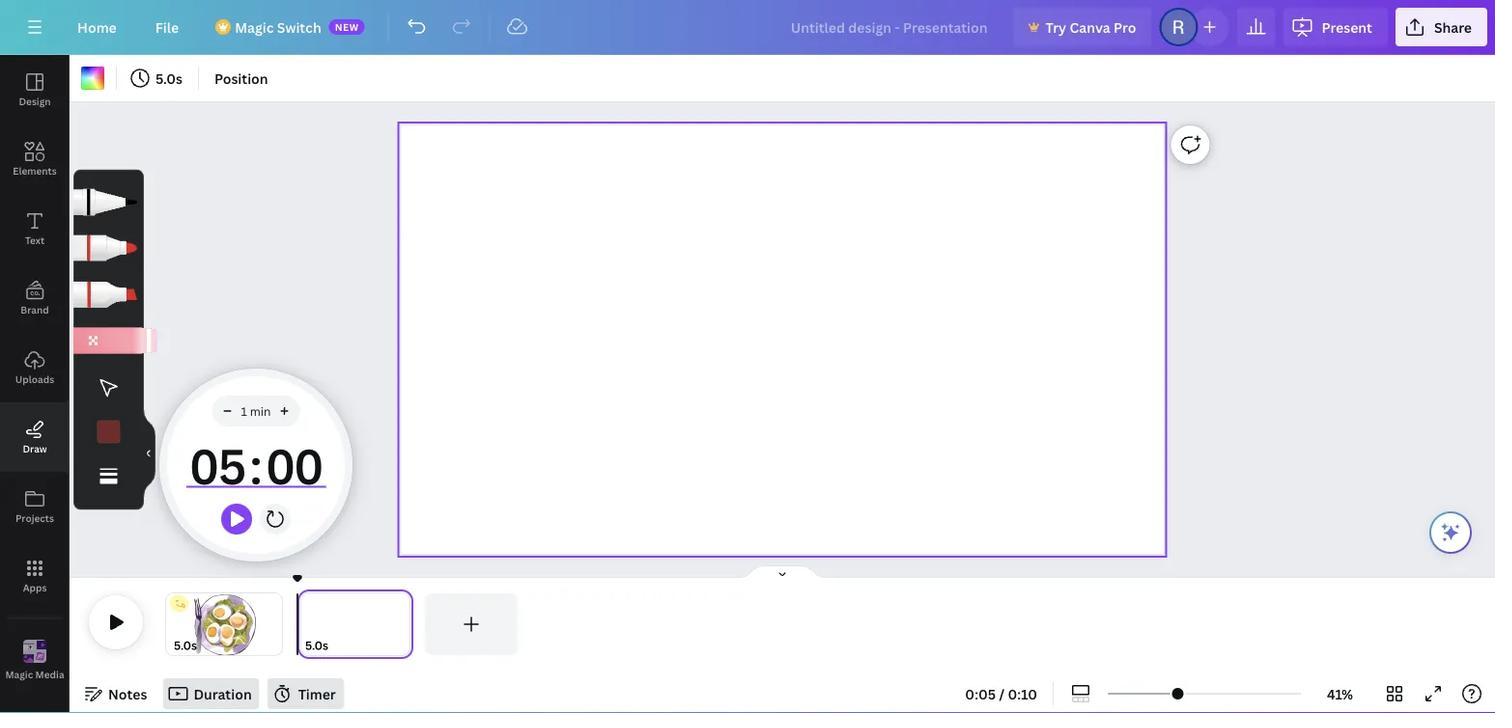 Task type: locate. For each thing, give the bounding box(es) containing it.
magic switch
[[235, 18, 321, 36]]

trimming, end edge slider left page title text field
[[269, 594, 282, 656]]

trimming, start edge slider up duration button on the left of page
[[166, 594, 180, 656]]

0 horizontal spatial trimming, start edge slider
[[166, 594, 180, 656]]

draw button
[[0, 403, 70, 472]]

0:05 / 0:10
[[966, 685, 1038, 704]]

1 trimming, start edge slider from the left
[[166, 594, 180, 656]]

Page title text field
[[337, 637, 344, 656]]

try canva pro
[[1046, 18, 1137, 36]]

design button
[[0, 55, 70, 125]]

notes
[[108, 685, 147, 704]]

text button
[[0, 194, 70, 264]]

magic inside main menu bar
[[235, 18, 274, 36]]

5.0s button up duration button on the left of page
[[174, 637, 197, 656]]

trimming, end edge slider
[[269, 594, 282, 656], [396, 594, 414, 656]]

min
[[250, 403, 271, 419]]

2 trimming, start edge slider from the left
[[298, 594, 315, 656]]

magic left switch
[[235, 18, 274, 36]]

elements
[[13, 164, 57, 177]]

present button
[[1283, 8, 1388, 46]]

brand
[[21, 303, 49, 316]]

side panel tab list
[[0, 55, 70, 697]]

pro
[[1114, 18, 1137, 36]]

5.0s up duration button on the left of page
[[174, 638, 197, 654]]

share button
[[1396, 8, 1488, 46]]

5.0s button down file popup button
[[125, 63, 190, 94]]

magic media
[[5, 669, 64, 682]]

uploads
[[15, 373, 54, 386]]

brand button
[[0, 264, 70, 333]]

hide image
[[143, 408, 156, 500]]

05 : 00
[[189, 433, 322, 499]]

trimming, end edge slider right page title text field
[[396, 594, 414, 656]]

0 vertical spatial magic
[[235, 18, 274, 36]]

0 horizontal spatial trimming, end edge slider
[[269, 594, 282, 656]]

00
[[265, 433, 322, 499]]

trimming, start edge slider
[[166, 594, 180, 656], [298, 594, 315, 656]]

5.0s left page title text field
[[305, 638, 328, 654]]

file button
[[140, 8, 194, 46]]

5.0s
[[156, 69, 183, 87], [174, 638, 197, 654], [305, 638, 328, 654]]

present
[[1322, 18, 1373, 36]]

#e7191f image
[[97, 421, 120, 444]]

5.0s down file
[[156, 69, 183, 87]]

trimming, start edge slider for 1st trimming, end edge slider from the right
[[298, 594, 315, 656]]

magic inside button
[[5, 669, 33, 682]]

switch
[[277, 18, 321, 36]]

1 min
[[241, 403, 271, 419]]

text
[[25, 234, 45, 247]]

5.0s button
[[125, 63, 190, 94], [174, 637, 197, 656], [305, 637, 328, 656]]

canva
[[1070, 18, 1111, 36]]

1 horizontal spatial trimming, start edge slider
[[298, 594, 315, 656]]

1 horizontal spatial trimming, end edge slider
[[396, 594, 414, 656]]

41%
[[1327, 685, 1354, 704]]

1 horizontal spatial magic
[[235, 18, 274, 36]]

trimming, start edge slider left page title text field
[[298, 594, 315, 656]]

1 vertical spatial magic
[[5, 669, 33, 682]]

:
[[249, 433, 263, 499]]

0:10
[[1008, 685, 1038, 704]]

timer
[[186, 427, 326, 504]]

magic left media
[[5, 669, 33, 682]]

1 trimming, end edge slider from the left
[[269, 594, 282, 656]]

magic
[[235, 18, 274, 36], [5, 669, 33, 682]]

timer button
[[267, 679, 344, 710]]

0 horizontal spatial magic
[[5, 669, 33, 682]]

timer containing 05
[[186, 427, 326, 504]]

share
[[1435, 18, 1472, 36]]

elements button
[[0, 125, 70, 194]]

position button
[[207, 63, 276, 94]]



Task type: describe. For each thing, give the bounding box(es) containing it.
Design title text field
[[775, 8, 1005, 46]]

41% button
[[1309, 679, 1372, 710]]

try
[[1046, 18, 1067, 36]]

media
[[35, 669, 64, 682]]

duration
[[194, 685, 252, 704]]

apps button
[[0, 542, 70, 612]]

magic for magic media
[[5, 669, 33, 682]]

5.0s button left page title text field
[[305, 637, 328, 656]]

05 button
[[186, 427, 249, 504]]

2 trimming, end edge slider from the left
[[396, 594, 414, 656]]

timer
[[298, 685, 336, 704]]

file
[[155, 18, 179, 36]]

draw
[[23, 442, 47, 456]]

home link
[[62, 8, 132, 46]]

design
[[19, 95, 51, 108]]

canva assistant image
[[1440, 522, 1463, 545]]

00 button
[[263, 427, 326, 504]]

position
[[214, 69, 268, 87]]

trimming, start edge slider for second trimming, end edge slider from right
[[166, 594, 180, 656]]

main menu bar
[[0, 0, 1496, 55]]

/
[[999, 685, 1005, 704]]

uploads button
[[0, 333, 70, 403]]

#ffffff image
[[81, 67, 104, 90]]

0:05
[[966, 685, 996, 704]]

duration button
[[163, 679, 260, 710]]

magic for magic switch
[[235, 18, 274, 36]]

magic media button
[[0, 627, 70, 697]]

hide pages image
[[736, 565, 829, 581]]

1
[[241, 403, 247, 419]]

home
[[77, 18, 117, 36]]

apps
[[23, 582, 47, 595]]

try canva pro button
[[1013, 8, 1152, 46]]

projects button
[[0, 472, 70, 542]]

notes button
[[77, 679, 155, 710]]

new
[[335, 20, 359, 33]]

#e7191f image
[[97, 421, 120, 444]]

05
[[189, 433, 245, 499]]

projects
[[15, 512, 54, 525]]



Task type: vqa. For each thing, say whether or not it's contained in the screenshot.
the Canva
yes



